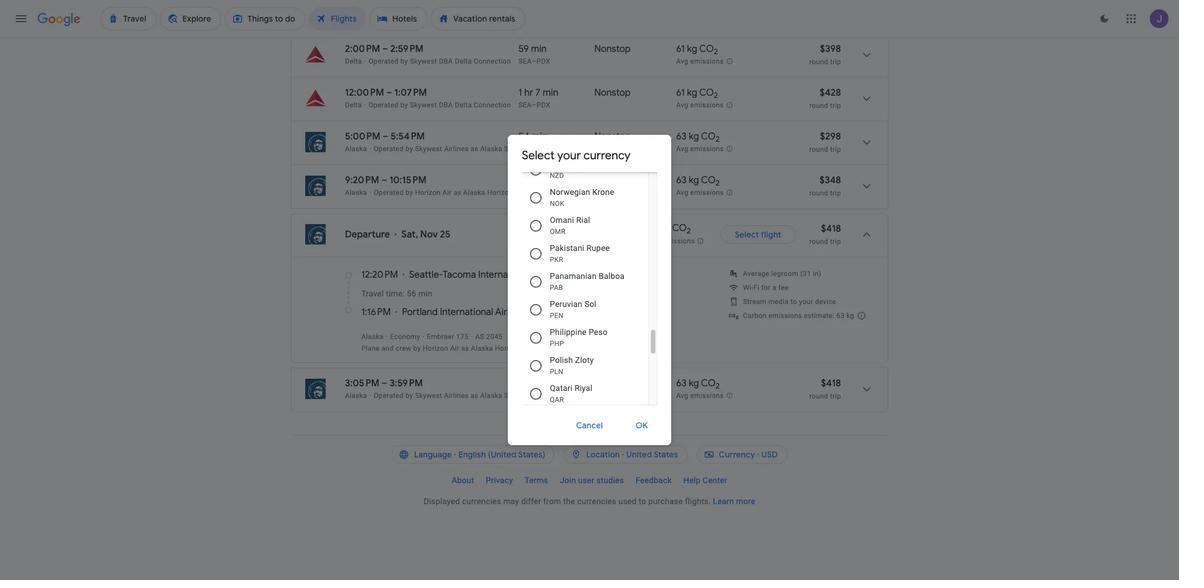 Task type: locate. For each thing, give the bounding box(es) containing it.
pdx down 7
[[537, 101, 551, 109]]

plane
[[362, 345, 380, 353]]

sea down "pakistani rupee pkr" at the top
[[569, 269, 586, 281]]

– down 7
[[532, 101, 537, 109]]

(
[[566, 269, 569, 281], [528, 307, 531, 318]]

0 vertical spatial airport
[[534, 269, 564, 281]]

2 61 kg co 2 from the top
[[677, 87, 719, 101]]

pdx down total duration 59 min. element
[[537, 57, 551, 65]]

1 $418 round trip from the top
[[810, 223, 842, 246]]

2 61 from the top
[[677, 87, 685, 99]]

61 for 1 hr 7 min
[[677, 87, 685, 99]]

leaves seattle-tacoma international airport at 3:05 pm on saturday, november 25 and arrives at portland international airport at 3:59 pm on saturday, november 25. element
[[345, 378, 423, 390]]

2 nonstop flight. element from the top
[[595, 87, 631, 100]]

to right used
[[639, 497, 647, 506]]

0 vertical spatial (
[[566, 269, 569, 281]]

total duration 54 min. element up select your currency
[[519, 131, 595, 144]]

63 kg co 2 for $348
[[677, 175, 720, 188]]

in)
[[814, 270, 822, 278]]

1 operated by skywest dba delta connection from the top
[[369, 13, 511, 22]]

4 trip from the top
[[831, 189, 842, 197]]

$418 round trip
[[810, 223, 842, 246], [810, 378, 842, 401]]

1 horizontal spatial (
[[566, 269, 569, 281]]

min right 55
[[532, 175, 547, 186]]

united states
[[627, 450, 679, 460]]

54 min sea – pdx for 3:59 pm
[[519, 378, 551, 400]]

0 vertical spatial 61
[[677, 43, 685, 55]]

pdx
[[537, 57, 551, 65], [537, 101, 551, 109], [537, 145, 551, 153], [537, 189, 551, 197], [531, 307, 549, 318], [537, 392, 551, 400]]

1 54 min sea – pdx from the top
[[519, 131, 551, 153]]

1 vertical spatial 61 kg co 2
[[677, 87, 719, 101]]

nzd
[[550, 172, 564, 180]]

 image
[[370, 145, 372, 153], [370, 189, 372, 197], [423, 333, 425, 341]]

skywest
[[410, 13, 437, 22], [410, 57, 437, 65], [410, 101, 437, 109], [415, 145, 442, 153], [415, 392, 442, 400]]

54
[[519, 131, 530, 143], [519, 378, 530, 390]]

1 vertical spatial select
[[735, 230, 760, 240]]

 image down departure time: 9:20 pm. text field on the top left of page
[[370, 189, 372, 197]]

skywest left 'qar' at the bottom left of page
[[505, 392, 533, 400]]

total duration 54 min. element down the "pln"
[[519, 378, 595, 391]]

emissions for $348
[[691, 189, 724, 197]]

2 operated by skywest airlines as alaska skywest from the top
[[374, 392, 533, 400]]

sea inside 55 min sea – pdx
[[519, 189, 532, 197]]

differ
[[522, 497, 542, 506]]

pakistani
[[550, 244, 585, 253]]

$418 round trip for second $418 text box from the top of the page
[[810, 378, 842, 401]]

418 US dollars text field
[[822, 223, 842, 235], [822, 378, 842, 390]]

 image left as
[[471, 333, 473, 341]]

0 vertical spatial $418
[[822, 223, 842, 235]]

skywest down arrival time: 8:59 pm. text field
[[410, 13, 437, 22]]

currency
[[719, 450, 756, 460]]

currencies down join user studies link
[[578, 497, 617, 506]]

operated by skywest airlines as alaska skywest up operated by horizon air as alaska horizon
[[374, 145, 533, 153]]

63
[[677, 131, 687, 143], [677, 175, 687, 186], [648, 223, 658, 234], [837, 312, 845, 320], [677, 378, 687, 390]]

0 vertical spatial )
[[586, 269, 589, 281]]

3 nonstop from the top
[[595, 131, 631, 143]]

 image for 9:20 pm
[[370, 189, 372, 197]]

0 vertical spatial total duration 54 min. element
[[519, 131, 595, 144]]

pdx for 3:59 pm
[[537, 392, 551, 400]]

348 US dollars text field
[[820, 175, 842, 186]]

1 nonstop flight. element from the top
[[595, 43, 631, 57]]

0 horizontal spatial  image
[[370, 392, 372, 400]]

operated by skywest dba delta connection down arrival time: 8:59 pm. text field
[[369, 13, 511, 22]]

2 dba from the top
[[439, 57, 453, 65]]

pdx inside 55 min sea – pdx
[[537, 189, 551, 197]]

 image down 3:05 pm
[[370, 392, 372, 400]]

3 nonstop flight. element from the top
[[595, 131, 631, 144]]

your up "carbon emissions estimate: 63 kg"
[[800, 298, 814, 306]]

63 kg co 2 for $298
[[677, 131, 720, 144]]

trip inside the $298 round trip
[[831, 145, 842, 154]]

0 horizontal spatial your
[[558, 148, 581, 163]]

english (united states)
[[459, 450, 546, 460]]

trip for 1:07 pm
[[831, 102, 842, 110]]

1 nonstop from the top
[[595, 43, 631, 55]]

avg emissions for $418
[[677, 392, 724, 400]]

operated down leaves seattle-tacoma international airport at 2:00 pm on saturday, november 25 and arrives at portland international airport at 2:59 pm on saturday, november 25. "element"
[[369, 57, 399, 65]]

operated by skywest airlines as alaska skywest
[[374, 145, 533, 153], [374, 392, 533, 400]]

0 horizontal spatial to
[[639, 497, 647, 506]]

carbon
[[744, 312, 767, 320]]

select
[[522, 148, 555, 163], [735, 230, 760, 240]]

avg for $298
[[677, 145, 689, 153]]

currencies
[[462, 497, 502, 506], [578, 497, 617, 506]]

2 vertical spatial operated by skywest dba delta connection
[[369, 101, 511, 109]]

$418 round trip for 1st $418 text box
[[810, 223, 842, 246]]

horizon
[[415, 189, 441, 197], [488, 189, 513, 197], [423, 345, 449, 353], [495, 345, 521, 353]]

6 trip from the top
[[831, 393, 842, 401]]

54 min sea – pdx down the "pln"
[[519, 378, 551, 400]]

2 connection from the top
[[474, 57, 511, 65]]

1 vertical spatial $418
[[822, 378, 842, 390]]

min left qatari
[[532, 378, 548, 390]]

1 vertical spatial operated by skywest dba delta connection
[[369, 57, 511, 65]]

operated by skywest dba delta connection down arrival time: 2:59 pm. text box at the top
[[369, 57, 511, 65]]

4 round from the top
[[810, 189, 829, 197]]

kg for $298
[[689, 131, 700, 143]]

min for 3:05 pm – 3:59 pm
[[532, 378, 548, 390]]

1 vertical spatial to
[[639, 497, 647, 506]]

cancel button
[[563, 412, 617, 440]]

select flight
[[735, 230, 782, 240]]

peso
[[589, 328, 608, 337]]

0 vertical spatial air
[[443, 189, 452, 197]]

connection for 1 hr 7 min
[[474, 101, 511, 109]]

 image
[[386, 333, 388, 341], [471, 333, 473, 341], [370, 392, 372, 400]]

63 for $348
[[677, 175, 687, 186]]

3 connection from the top
[[474, 101, 511, 109]]

nonstop
[[595, 43, 631, 55], [595, 87, 631, 99], [595, 131, 631, 143], [595, 175, 631, 186], [595, 378, 631, 390]]

usd
[[762, 450, 778, 460]]

1 $418 from the top
[[822, 223, 842, 235]]

avg for $398
[[677, 57, 689, 66]]

pdx left pen
[[531, 307, 549, 318]]

pdx for 5:54 pm
[[537, 145, 551, 153]]

omr
[[550, 228, 566, 236]]

embraer
[[427, 333, 455, 341]]

cancel
[[577, 421, 603, 431]]

1 total duration 54 min. element from the top
[[519, 131, 595, 144]]

by
[[401, 13, 408, 22], [401, 57, 408, 65], [401, 101, 408, 109], [406, 145, 413, 153], [406, 189, 413, 197], [414, 345, 421, 353], [406, 392, 413, 400]]

by down 5:54 pm text box
[[406, 145, 413, 153]]

0 vertical spatial 54
[[519, 131, 530, 143]]

select inside button
[[735, 230, 760, 240]]

select left flight
[[735, 230, 760, 240]]

operated by skywest dba delta connection for 1:07 pm
[[369, 101, 511, 109]]

pdx down the "pln"
[[537, 392, 551, 400]]

54 for 5:54 pm
[[519, 131, 530, 143]]

total duration 54 min. element for 3:59 pm
[[519, 378, 595, 391]]

Arrival time: 8:59 PM. text field
[[389, 0, 422, 11]]

pdx down total duration 55 min. element
[[537, 189, 551, 197]]

skywest down 3:59 pm text field
[[415, 392, 442, 400]]

1 vertical spatial 418 us dollars text field
[[822, 378, 842, 390]]

operated down leaves seattle-tacoma international airport at 5:00 pm on saturday, november 25 and arrives at portland international airport at 5:54 pm on saturday, november 25. element
[[374, 145, 404, 153]]

– left 'qar' at the bottom left of page
[[532, 392, 537, 400]]

12:20 pm
[[362, 269, 398, 281]]

0 vertical spatial dba
[[439, 13, 453, 22]]

trip inside $398 round trip
[[831, 58, 842, 66]]

1 skywest from the top
[[505, 145, 533, 153]]

avg emissions for $428
[[677, 101, 724, 109]]

tacoma
[[443, 269, 476, 281]]

0 vertical spatial $418 round trip
[[810, 223, 842, 246]]

round for 2:59 pm
[[810, 58, 829, 66]]

media
[[769, 298, 789, 306]]

0 vertical spatial operated by skywest dba delta connection
[[369, 13, 511, 22]]

2
[[714, 47, 719, 57], [714, 91, 719, 101], [716, 134, 720, 144], [716, 178, 720, 188], [687, 226, 691, 236], [716, 382, 720, 391]]

Arrival time: 1:16 PM. text field
[[362, 307, 391, 318]]

avg for $418
[[677, 392, 689, 400]]

air down embraer 175 in the bottom left of the page
[[450, 345, 460, 353]]

1 61 from the top
[[677, 43, 685, 55]]

emissions for $298
[[691, 145, 724, 153]]

Departure time: 7:55 PM. text field
[[345, 0, 379, 11]]

2 for $298
[[716, 134, 720, 144]]

1 vertical spatial 54 min sea – pdx
[[519, 378, 551, 400]]

select up nzd
[[522, 148, 555, 163]]

min for 9:20 pm – 10:15 pm
[[532, 175, 547, 186]]

0 vertical spatial  image
[[370, 145, 372, 153]]

2 currencies from the left
[[578, 497, 617, 506]]

1 vertical spatial (
[[528, 307, 531, 318]]

terms
[[525, 476, 549, 485]]

0 vertical spatial 54 min sea – pdx
[[519, 131, 551, 153]]

0 vertical spatial select
[[522, 148, 555, 163]]

( down "pakistani rupee pkr" at the top
[[566, 269, 569, 281]]

$398
[[821, 43, 842, 55]]

$298 round trip
[[810, 131, 842, 154]]

connection
[[474, 13, 511, 22], [474, 57, 511, 65], [474, 101, 511, 109]]

kg for $348
[[689, 175, 700, 186]]

horizon left 55 min sea – pdx
[[488, 189, 513, 197]]

sea down 59
[[519, 57, 532, 65]]

privacy link
[[480, 471, 519, 490]]

2 vertical spatial  image
[[423, 333, 425, 341]]

( left pen
[[528, 307, 531, 318]]

philippine
[[550, 328, 587, 337]]

nonstop flight. element
[[595, 43, 631, 57], [595, 87, 631, 100], [595, 131, 631, 144], [595, 175, 631, 188]]

air
[[443, 189, 452, 197], [450, 345, 460, 353]]

philippine peso php
[[550, 328, 608, 348]]

1 vertical spatial dba
[[439, 57, 453, 65]]

5 trip from the top
[[831, 238, 842, 246]]

2 nonstop from the top
[[595, 87, 631, 99]]

(31
[[801, 270, 812, 278]]

2 trip from the top
[[831, 102, 842, 110]]

) down "pakistani rupee pkr" at the top
[[586, 269, 589, 281]]

airport up 2045
[[496, 307, 526, 318]]

airlines down plane and crew by horizon air as alaska horizon
[[444, 392, 469, 400]]

1 vertical spatial 54
[[519, 378, 530, 390]]

3 trip from the top
[[831, 145, 842, 154]]

4 nonstop flight. element from the top
[[595, 175, 631, 188]]

horizon down 10:15 pm text box at the top left
[[415, 189, 441, 197]]

by down arrival time: 2:59 pm. text box at the top
[[401, 57, 408, 65]]

54 left qatari
[[519, 378, 530, 390]]

trip for 10:15 pm
[[831, 189, 842, 197]]

2 airlines from the top
[[444, 392, 469, 400]]

rial
[[577, 216, 591, 225]]

 image down 5:00 pm
[[370, 145, 372, 153]]

$348
[[820, 175, 842, 186]]

298 US dollars text field
[[821, 131, 842, 143]]

trip inside the $348 round trip
[[831, 189, 842, 197]]

1 horizontal spatial  image
[[386, 333, 388, 341]]

sea inside 59 min sea – pdx
[[519, 57, 532, 65]]

1 54 from the top
[[519, 131, 530, 143]]

skywest down 5:54 pm text box
[[415, 145, 442, 153]]

6 round from the top
[[810, 393, 829, 401]]

wi-
[[744, 284, 754, 292]]

displayed currencies may differ from the currencies used to purchase flights. learn more
[[424, 497, 756, 506]]

12:00 pm
[[345, 87, 384, 99]]

1 horizontal spatial to
[[791, 298, 798, 306]]

help center
[[684, 476, 728, 485]]

– left 2:59 pm
[[383, 43, 388, 55]]

– inside 59 min sea – pdx
[[532, 57, 537, 65]]

by down 10:15 pm text box at the top left
[[406, 189, 413, 197]]

9:20 pm – 10:15 pm
[[345, 175, 427, 186]]

total duration 54 min. element
[[519, 131, 595, 144], [519, 378, 595, 391]]

avg for $348
[[677, 189, 689, 197]]

3 operated by skywest dba delta connection from the top
[[369, 101, 511, 109]]

1 vertical spatial skywest
[[505, 392, 533, 400]]

help center link
[[678, 471, 734, 490]]

international right "tacoma"
[[479, 269, 532, 281]]

0 vertical spatial connection
[[474, 13, 511, 22]]

krone
[[593, 188, 615, 197]]

skywest down arrival time: 2:59 pm. text box at the top
[[410, 57, 437, 65]]

trip inside $428 round trip
[[831, 102, 842, 110]]

4 nonstop from the top
[[595, 175, 631, 186]]

average legroom (31 in)
[[744, 270, 822, 278]]

operated down 9:20 pm – 10:15 pm
[[374, 189, 404, 197]]

1 vertical spatial  image
[[370, 189, 372, 197]]

2 round from the top
[[810, 102, 829, 110]]

operated by skywest airlines as alaska skywest for 5:54 pm
[[374, 145, 533, 153]]

3 round from the top
[[810, 145, 829, 154]]

airlines up operated by horizon air as alaska horizon
[[444, 145, 469, 153]]

round inside $398 round trip
[[810, 58, 829, 66]]

0 vertical spatial skywest
[[505, 145, 533, 153]]

international up 175
[[440, 307, 494, 318]]

Arrival time: 3:59 PM. text field
[[390, 378, 423, 390]]

sea left 'qar' at the bottom left of page
[[519, 392, 532, 400]]

select your currency
[[522, 148, 631, 163]]

1 vertical spatial total duration 54 min. element
[[519, 378, 595, 391]]

leaves seattle-tacoma international airport at 7:55 pm on saturday, november 25 and arrives at portland international airport at 8:59 pm on saturday, november 25. element
[[345, 0, 422, 11]]

1 horizontal spatial currencies
[[578, 497, 617, 506]]

learn
[[713, 497, 735, 506]]

emissions for $418
[[691, 392, 724, 400]]

5:54 pm
[[391, 131, 425, 143]]

skywest up 55
[[505, 145, 533, 153]]

flight details. leaves seattle-tacoma international airport at 12:20 pm on saturday, november 25 and arrives at portland international airport at 1:16 pm on saturday, november 25. image
[[860, 228, 874, 242]]

 image for 5:00 pm
[[370, 145, 372, 153]]

0 vertical spatial airlines
[[444, 145, 469, 153]]

2 total duration 54 min. element from the top
[[519, 378, 595, 391]]

select for select flight
[[735, 230, 760, 240]]

0 horizontal spatial (
[[528, 307, 531, 318]]

nov
[[421, 229, 438, 241]]

total duration 1 hr 7 min. element
[[519, 87, 595, 100]]

as for 5:54 pm
[[471, 145, 479, 153]]

2 $418 round trip from the top
[[810, 378, 842, 401]]

0 vertical spatial 61 kg co 2
[[677, 43, 719, 57]]

Arrival time: 1:07 PM. text field
[[395, 87, 427, 99]]

0 vertical spatial operated by skywest airlines as alaska skywest
[[374, 145, 533, 153]]

nonstop for 5:54 pm
[[595, 131, 631, 143]]

1
[[519, 87, 523, 99]]

2 operated by skywest dba delta connection from the top
[[369, 57, 511, 65]]

pdx for 10:15 pm
[[537, 189, 551, 197]]

2:00 pm – 2:59 pm
[[345, 43, 424, 55]]

sea down 55
[[519, 189, 532, 197]]

leaves seattle-tacoma international airport at 12:00 pm on saturday, november 25 and arrives at portland international airport at 1:07 pm on saturday, november 25. element
[[345, 87, 427, 99]]

portland international airport ( pdx )
[[402, 307, 552, 318]]

61
[[677, 43, 685, 55], [677, 87, 685, 99]]

1 vertical spatial operated by skywest airlines as alaska skywest
[[374, 392, 533, 400]]

$418
[[822, 223, 842, 235], [822, 378, 842, 390]]

0 horizontal spatial airport
[[496, 307, 526, 318]]

5 nonstop from the top
[[595, 378, 631, 390]]

operated by skywest airlines as alaska skywest down 3:59 pm text field
[[374, 392, 533, 400]]

nonstop flight. element for 55 min
[[595, 175, 631, 188]]

0 horizontal spatial currencies
[[462, 497, 502, 506]]

operated by skywest dba delta connection down 1:07 pm
[[369, 101, 511, 109]]

carbon emissions estimate: 63 kg
[[744, 312, 855, 320]]

min right 7
[[543, 87, 559, 99]]

– down total duration 55 min. element
[[532, 189, 537, 197]]

by down 1:07 pm
[[401, 101, 408, 109]]

 image left embraer
[[423, 333, 425, 341]]

2 vertical spatial connection
[[474, 101, 511, 109]]

1 vertical spatial airlines
[[444, 392, 469, 400]]

Departure time: 2:00 PM. text field
[[345, 43, 380, 55]]

more
[[737, 497, 756, 506]]

– left 5:54 pm text box
[[383, 131, 389, 143]]

nonstop for 1:07 pm
[[595, 87, 631, 99]]

2 54 min sea – pdx from the top
[[519, 378, 551, 400]]

5:00 pm
[[345, 131, 381, 143]]

connection for 59 min
[[474, 57, 511, 65]]

1 vertical spatial your
[[800, 298, 814, 306]]

min down 1 hr 7 min sea – pdx
[[532, 131, 548, 143]]

min right 59
[[531, 43, 547, 55]]

round inside the $348 round trip
[[810, 189, 829, 197]]

2 vertical spatial dba
[[439, 101, 453, 109]]

1 horizontal spatial airport
[[534, 269, 564, 281]]

 image up and
[[386, 333, 388, 341]]

horizon down embraer
[[423, 345, 449, 353]]

pdx inside 59 min sea – pdx
[[537, 57, 551, 65]]

nonstop flight. element for 54 min
[[595, 131, 631, 144]]

co for $418
[[702, 378, 716, 390]]

round inside the $298 round trip
[[810, 145, 829, 154]]

airport
[[534, 269, 564, 281], [496, 307, 526, 318]]

2 54 from the top
[[519, 378, 530, 390]]

avg emissions for $398
[[677, 57, 724, 66]]

0 horizontal spatial select
[[522, 148, 555, 163]]

leaves seattle-tacoma international airport at 9:20 pm on saturday, november 25 and arrives at portland international airport at 10:15 pm on saturday, november 25. element
[[345, 175, 427, 186]]

round inside $428 round trip
[[810, 102, 829, 110]]

center
[[703, 476, 728, 485]]

carbon emissions estimate: 63 kilograms element
[[744, 312, 855, 320]]

61 kg co 2 for $428
[[677, 87, 719, 101]]

2 skywest from the top
[[505, 392, 533, 400]]

sea down hr
[[519, 101, 532, 109]]

your up nzd
[[558, 148, 581, 163]]

currencies down privacy link
[[462, 497, 502, 506]]

min inside 55 min sea – pdx
[[532, 175, 547, 186]]

1 round from the top
[[810, 58, 829, 66]]

qar
[[550, 396, 564, 404]]

54 min sea – pdx up 55
[[519, 131, 551, 153]]

1 vertical spatial $418 round trip
[[810, 378, 842, 401]]

1 operated by skywest airlines as alaska skywest from the top
[[374, 145, 533, 153]]

) down pab
[[549, 307, 552, 318]]

stream media to your device
[[744, 298, 837, 306]]

pdx up nzd
[[537, 145, 551, 153]]

avg for $428
[[677, 101, 689, 109]]

1 airlines from the top
[[444, 145, 469, 153]]

displayed
[[424, 497, 460, 506]]

select flight button
[[721, 225, 796, 244]]

min inside 59 min sea – pdx
[[531, 43, 547, 55]]

1 61 kg co 2 from the top
[[677, 43, 719, 57]]

1 trip from the top
[[831, 58, 842, 66]]

0 horizontal spatial )
[[549, 307, 552, 318]]

– right 9:20 pm
[[382, 175, 388, 186]]

airport up pab
[[534, 269, 564, 281]]

– down total duration 59 min. element
[[532, 57, 537, 65]]

1 vertical spatial 61
[[677, 87, 685, 99]]

54 down 1 hr 7 min sea – pdx
[[519, 131, 530, 143]]

$428
[[820, 87, 842, 99]]

air up 25
[[443, 189, 452, 197]]

to up "carbon emissions estimate: 63 kg"
[[791, 298, 798, 306]]

3 dba from the top
[[439, 101, 453, 109]]

1 vertical spatial connection
[[474, 57, 511, 65]]

2 for $348
[[716, 178, 720, 188]]

dba for 1:07 pm
[[439, 101, 453, 109]]

2 for $398
[[714, 47, 719, 57]]

skywest down 1:07 pm
[[410, 101, 437, 109]]

pkr
[[550, 256, 564, 264]]

plane and crew by horizon air as alaska horizon
[[362, 345, 521, 353]]

0 vertical spatial 418 us dollars text field
[[822, 223, 842, 235]]

pab
[[550, 284, 564, 292]]

by down 3:59 pm
[[406, 392, 413, 400]]

0 vertical spatial your
[[558, 148, 581, 163]]

1 vertical spatial )
[[549, 307, 552, 318]]

avg
[[677, 57, 689, 66], [677, 101, 689, 109], [677, 145, 689, 153], [677, 189, 689, 197], [648, 237, 660, 245], [677, 392, 689, 400]]

1 horizontal spatial select
[[735, 230, 760, 240]]

3:59 pm
[[390, 378, 423, 390]]

international
[[479, 269, 532, 281], [440, 307, 494, 318]]

co
[[700, 43, 714, 55], [700, 87, 714, 99], [702, 131, 716, 143], [702, 175, 716, 186], [673, 223, 687, 234], [702, 378, 716, 390]]

2 418 us dollars text field from the top
[[822, 378, 842, 390]]

2 horizontal spatial  image
[[471, 333, 473, 341]]

currency
[[584, 148, 631, 163]]



Task type: vqa. For each thing, say whether or not it's contained in the screenshot.


Task type: describe. For each thing, give the bounding box(es) containing it.
may
[[504, 497, 519, 506]]

as for 10:15 pm
[[454, 189, 462, 197]]

56
[[407, 289, 417, 298]]

emissions for $398
[[691, 57, 724, 66]]

total duration 59 min. element
[[519, 43, 595, 57]]

1 connection from the top
[[474, 13, 511, 22]]

flight
[[761, 230, 782, 240]]

round for 1:07 pm
[[810, 102, 829, 110]]

airlines for 3:05 pm – 3:59 pm
[[444, 392, 469, 400]]

from
[[544, 497, 562, 506]]

pdx for 2:59 pm
[[537, 57, 551, 65]]

departure
[[345, 229, 390, 241]]

user
[[579, 476, 595, 485]]

nonstop for 2:59 pm
[[595, 43, 631, 55]]

trip for 3:59 pm
[[831, 393, 842, 401]]

trip for 2:59 pm
[[831, 58, 842, 66]]

trip for 5:54 pm
[[831, 145, 842, 154]]

3:05 pm – 3:59 pm
[[345, 378, 423, 390]]

min inside 1 hr 7 min sea – pdx
[[543, 87, 559, 99]]

55
[[519, 175, 530, 186]]

states
[[654, 450, 679, 460]]

9:20 pm
[[345, 175, 380, 186]]

used
[[619, 497, 637, 506]]

horizon down 2045
[[495, 345, 521, 353]]

2 for $418
[[716, 382, 720, 391]]

pdx inside 1 hr 7 min sea – pdx
[[537, 101, 551, 109]]

61 kg co 2 for $398
[[677, 43, 719, 57]]

operated by horizon air as alaska horizon
[[374, 189, 513, 197]]

terms link
[[519, 471, 554, 490]]

59 min sea – pdx
[[519, 43, 551, 65]]

min for 5:00 pm – 5:54 pm
[[532, 131, 548, 143]]

Departure time: 5:00 PM. text field
[[345, 131, 381, 143]]

1 vertical spatial air
[[450, 345, 460, 353]]

nonstop flight. element for 59 min
[[595, 43, 631, 57]]

operated by skywest dba delta connection for 2:59 pm
[[369, 57, 511, 65]]

$398 round trip
[[810, 43, 842, 66]]

min for 2:00 pm – 2:59 pm
[[531, 43, 547, 55]]

avg emissions for $348
[[677, 189, 724, 197]]

63 for $418
[[677, 378, 687, 390]]

63 for $298
[[677, 131, 687, 143]]

legroom
[[772, 270, 799, 278]]

59
[[519, 43, 529, 55]]

operated down leaves seattle-tacoma international airport at 12:00 pm on saturday, november 25 and arrives at portland international airport at 1:07 pm on saturday, november 25. element
[[369, 101, 399, 109]]

polish zloty pln
[[550, 356, 594, 376]]

operated down leaves seattle-tacoma international airport at 3:05 pm on saturday, november 25 and arrives at portland international airport at 3:59 pm on saturday, november 25. element
[[374, 392, 404, 400]]

1 horizontal spatial your
[[800, 298, 814, 306]]

leaves seattle-tacoma international airport at 2:00 pm on saturday, november 25 and arrives at portland international airport at 2:59 pm on saturday, november 25. element
[[345, 43, 424, 55]]

Arrival time: 5:54 PM. text field
[[391, 131, 425, 143]]

pln
[[550, 368, 564, 376]]

Arrival time: 2:59 PM. text field
[[391, 43, 424, 55]]

as
[[476, 333, 485, 341]]

as for 3:59 pm
[[471, 392, 479, 400]]

norwegian krone nok
[[550, 188, 615, 208]]

nonstop for 10:15 pm
[[595, 175, 631, 186]]

location
[[587, 450, 620, 460]]

about
[[452, 476, 474, 485]]

by right 'crew'
[[414, 345, 421, 353]]

Departure time: 12:20 PM. text field
[[362, 269, 398, 281]]

estimate:
[[805, 312, 835, 320]]

175
[[457, 333, 469, 341]]

– up 55 min sea – pdx
[[532, 145, 537, 153]]

sea up 55
[[519, 145, 532, 153]]

join
[[560, 476, 576, 485]]

1 vertical spatial international
[[440, 307, 494, 318]]

10:15 pm
[[390, 175, 427, 186]]

join user studies link
[[554, 471, 630, 490]]

398 US dollars text field
[[821, 43, 842, 55]]

the
[[564, 497, 576, 506]]

peruvian sol pen
[[550, 300, 597, 320]]

pakistani rupee pkr
[[550, 244, 610, 264]]

privacy
[[486, 476, 513, 485]]

dba for 2:59 pm
[[439, 57, 453, 65]]

norwegian
[[550, 188, 591, 197]]

428 US dollars text field
[[820, 87, 842, 99]]

airlines for 5:00 pm – 5:54 pm
[[444, 145, 469, 153]]

php
[[550, 340, 564, 348]]

 image for economy
[[386, 333, 388, 341]]

polish
[[550, 356, 573, 365]]

hr
[[525, 87, 534, 99]]

54 for 3:59 pm
[[519, 378, 530, 390]]

co for $428
[[700, 87, 714, 99]]

operated by skywest airlines as alaska skywest for 3:59 pm
[[374, 392, 533, 400]]

co for $298
[[702, 131, 716, 143]]

purchase
[[649, 497, 683, 506]]

63 kg co 2 for $418
[[677, 378, 720, 391]]

1 vertical spatial airport
[[496, 307, 526, 318]]

total duration 54 min. element for 5:54 pm
[[519, 131, 595, 144]]

device
[[816, 298, 837, 306]]

kg for $428
[[687, 87, 698, 99]]

embraer 175
[[427, 333, 469, 341]]

by down arrival time: 8:59 pm. text field
[[401, 13, 408, 22]]

skywest for leaves seattle-tacoma international airport at 12:00 pm on saturday, november 25 and arrives at portland international airport at 1:07 pm on saturday, november 25. element
[[410, 101, 437, 109]]

skywest for 3:59 pm
[[505, 392, 533, 400]]

round for 10:15 pm
[[810, 189, 829, 197]]

– left 1:07 pm text box
[[387, 87, 392, 99]]

– inside 55 min sea – pdx
[[532, 189, 537, 197]]

 image for operated by skywest airlines as alaska skywest
[[370, 392, 372, 400]]

flights.
[[685, 497, 711, 506]]

balboa
[[599, 272, 625, 281]]

travel time: 56 min
[[362, 289, 433, 298]]

sat,
[[402, 229, 418, 241]]

english
[[459, 450, 486, 460]]

2 for $428
[[714, 91, 719, 101]]

1 currencies from the left
[[462, 497, 502, 506]]

5 round from the top
[[810, 238, 829, 246]]

12:00 pm – 1:07 pm
[[345, 87, 427, 99]]

learn more link
[[713, 497, 756, 506]]

$428 round trip
[[810, 87, 842, 110]]

avg emissions for $298
[[677, 145, 724, 153]]

time:
[[386, 289, 405, 298]]

Departure time: 9:20 PM. text field
[[345, 175, 380, 186]]

co for $398
[[700, 43, 714, 55]]

total duration 55 min. element
[[519, 175, 595, 188]]

sea up 59
[[519, 13, 532, 22]]

a
[[773, 284, 777, 292]]

co for $348
[[702, 175, 716, 186]]

fee
[[779, 284, 789, 292]]

help
[[684, 476, 701, 485]]

kg for $418
[[689, 378, 700, 390]]

Departure time: 12:00 PM. text field
[[345, 87, 384, 99]]

2:59 pm
[[391, 43, 424, 55]]

sea inside 1 hr 7 min sea – pdx
[[519, 101, 532, 109]]

crew
[[396, 345, 412, 353]]

round for 5:54 pm
[[810, 145, 829, 154]]

– left 3:59 pm text field
[[382, 378, 388, 390]]

1 horizontal spatial )
[[586, 269, 589, 281]]

– inside 1 hr 7 min sea – pdx
[[532, 101, 537, 109]]

Departure time: 3:05 PM. text field
[[345, 378, 380, 390]]

language
[[414, 450, 452, 460]]

61 for 59 min
[[677, 43, 685, 55]]

skywest for leaves seattle-tacoma international airport at 7:55 pm on saturday, november 25 and arrives at portland international airport at 8:59 pm on saturday, november 25. element
[[410, 13, 437, 22]]

total duration 1 hr 4 min. element
[[519, 0, 595, 13]]

emissions for $428
[[691, 101, 724, 109]]

riyal
[[575, 384, 593, 393]]

panamanian balboa pab
[[550, 272, 625, 292]]

skywest for 5:54 pm
[[505, 145, 533, 153]]

stream
[[744, 298, 767, 306]]

round for 3:59 pm
[[810, 393, 829, 401]]

operated down leaves seattle-tacoma international airport at 7:55 pm on saturday, november 25 and arrives at portland international airport at 8:59 pm on saturday, november 25. element
[[369, 13, 399, 22]]

nonstop for 3:59 pm
[[595, 378, 631, 390]]

1 418 us dollars text field from the top
[[822, 223, 842, 235]]

0 vertical spatial to
[[791, 298, 798, 306]]

7
[[536, 87, 541, 99]]

0 vertical spatial international
[[479, 269, 532, 281]]

studies
[[597, 476, 624, 485]]

leaves seattle-tacoma international airport at 5:00 pm on saturday, november 25 and arrives at portland international airport at 5:54 pm on saturday, november 25. element
[[345, 131, 425, 143]]

seattle-
[[409, 269, 443, 281]]

Arrival time: 10:15 PM. text field
[[390, 175, 427, 186]]

omani rial omr
[[550, 216, 591, 236]]

qatari riyal qar
[[550, 384, 593, 404]]

55 min sea – pdx
[[519, 175, 551, 197]]

fi
[[754, 284, 760, 292]]

3:05 pm
[[345, 378, 380, 390]]

omani
[[550, 216, 575, 225]]

2:00 pm
[[345, 43, 380, 55]]

min right 56
[[419, 289, 433, 298]]

wi-fi for a fee
[[744, 284, 789, 292]]

1 dba from the top
[[439, 13, 453, 22]]

skywest for leaves seattle-tacoma international airport at 2:00 pm on saturday, november 25 and arrives at portland international airport at 2:59 pm on saturday, november 25. "element"
[[410, 57, 437, 65]]

2 $418 from the top
[[822, 378, 842, 390]]

nonstop flight. element for 1 hr 7 min
[[595, 87, 631, 100]]

portland
[[402, 307, 438, 318]]

54 min sea – pdx for 5:54 pm
[[519, 131, 551, 153]]

kg for $398
[[687, 43, 698, 55]]

sat, nov 25
[[402, 229, 451, 241]]

select for select your currency
[[522, 148, 555, 163]]

and
[[382, 345, 394, 353]]

average
[[744, 270, 770, 278]]

seattle-tacoma international airport ( sea )
[[409, 269, 589, 281]]

rupee
[[587, 244, 610, 253]]



